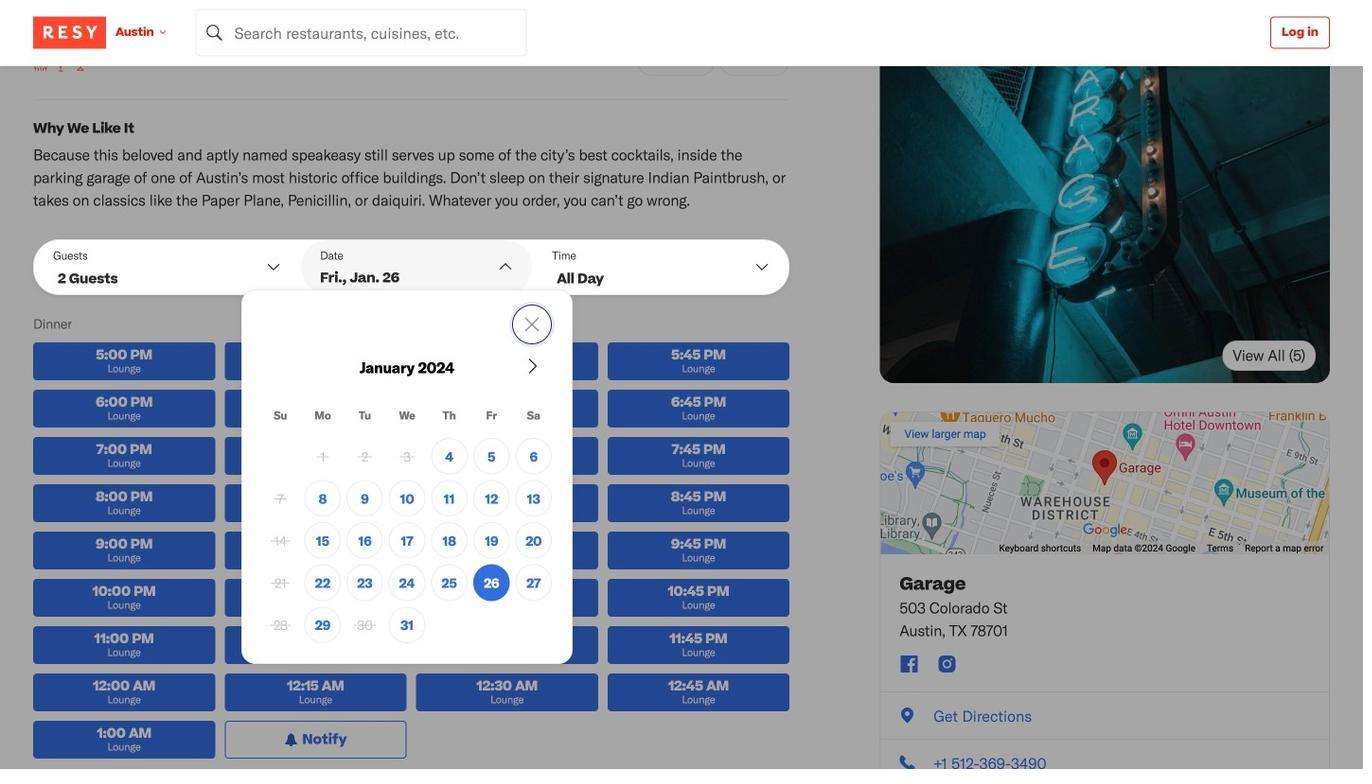 Task type: locate. For each thing, give the bounding box(es) containing it.
table
[[257, 349, 558, 650]]

2 row from the top
[[262, 439, 552, 475]]

4.8 out of 5 stars image
[[33, 9, 64, 27]]

6 row from the top
[[262, 607, 552, 644]]

4 row from the top
[[262, 523, 552, 559]]

cell
[[305, 439, 341, 475], [347, 439, 383, 475], [389, 439, 426, 475], [431, 439, 468, 475], [473, 439, 510, 475], [516, 439, 552, 475], [262, 481, 299, 517], [305, 481, 341, 517], [347, 481, 383, 517], [389, 481, 426, 517], [431, 481, 468, 517], [473, 481, 510, 517], [516, 481, 552, 517], [262, 523, 299, 559], [305, 523, 341, 559], [347, 523, 383, 559], [389, 523, 426, 559], [431, 523, 468, 559], [473, 523, 510, 559], [516, 523, 552, 559], [262, 565, 299, 602], [305, 565, 341, 602], [347, 565, 383, 602], [389, 565, 426, 602], [431, 565, 468, 602], [473, 565, 510, 602], [516, 565, 552, 602], [262, 607, 299, 644], [305, 607, 341, 644], [347, 607, 383, 644], [389, 607, 426, 644]]

column header
[[262, 408, 299, 433], [305, 408, 341, 433], [347, 408, 383, 433], [389, 408, 426, 433], [431, 408, 468, 433], [473, 408, 510, 433], [516, 408, 552, 433]]

row
[[262, 408, 552, 433], [262, 439, 552, 475], [262, 481, 552, 517], [262, 523, 552, 559], [262, 565, 552, 602], [262, 607, 552, 644]]

7 column header from the left
[[516, 408, 552, 433]]

2 column header from the left
[[305, 408, 341, 433]]

6 column header from the left
[[473, 408, 510, 433]]



Task type: vqa. For each thing, say whether or not it's contained in the screenshot.
7th 'column header'
yes



Task type: describe. For each thing, give the bounding box(es) containing it.
5 column header from the left
[[431, 408, 468, 433]]

3 row from the top
[[262, 481, 552, 517]]

1 column header from the left
[[262, 408, 299, 433]]

1 row from the top
[[262, 408, 552, 433]]

Search restaurants, cuisines, etc. text field
[[196, 9, 527, 56]]

(1.4k) reviews element
[[67, 9, 96, 27]]

3 column header from the left
[[347, 408, 383, 433]]

5 row from the top
[[262, 565, 552, 602]]

4 column header from the left
[[389, 408, 426, 433]]



